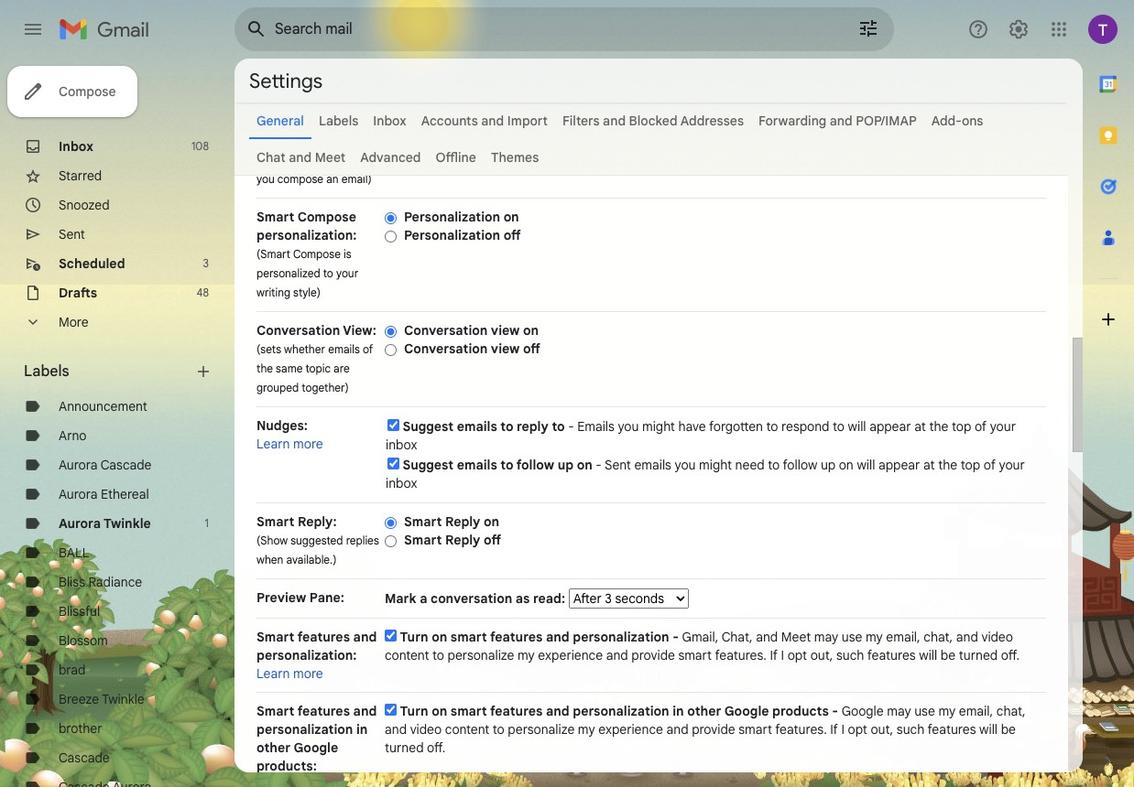 Task type: locate. For each thing, give the bounding box(es) containing it.
- inside the - sent emails you might need to follow up on will appear at the top of your inbox
[[596, 457, 602, 474]]

1 vertical spatial may
[[887, 704, 911, 720]]

- down emails
[[596, 457, 602, 474]]

follow down respond
[[783, 457, 818, 474]]

0 vertical spatial personalize
[[448, 648, 514, 664]]

more
[[293, 436, 323, 453], [293, 666, 323, 683]]

2 learn more link from the top
[[257, 666, 323, 683]]

0 vertical spatial opt
[[788, 648, 807, 664]]

to inside 'google may use my email, chat, and video content to personalize my experience and provide smart features. if i opt out, such features will be turned off.'
[[493, 722, 505, 738]]

1 vertical spatial inbox
[[386, 476, 417, 492]]

cascade up ethereal
[[101, 457, 152, 474]]

smart right the smart reply off option
[[404, 532, 442, 549]]

off down conversation view on
[[523, 341, 541, 357]]

on inside the - sent emails you might need to follow up on will appear at the top of your inbox
[[839, 457, 854, 474]]

blocked
[[629, 113, 678, 129]]

smart inside smart features and personalization: learn more
[[257, 629, 295, 646]]

sent inside the - sent emails you might need to follow up on will appear at the top of your inbox
[[605, 457, 631, 474]]

personalize down the mark a conversation as read:
[[448, 648, 514, 664]]

None checkbox
[[388, 420, 399, 432], [388, 458, 399, 470], [385, 630, 397, 642], [388, 420, 399, 432], [388, 458, 399, 470], [385, 630, 397, 642]]

cascade
[[101, 457, 152, 474], [59, 750, 110, 767]]

off down the smart reply on
[[484, 532, 501, 549]]

3 aurora from the top
[[59, 516, 101, 532]]

general
[[257, 113, 304, 129]]

1 aurora from the top
[[59, 457, 98, 474]]

1 learn more link from the top
[[257, 436, 323, 453]]

such inside 'google may use my email, chat, and video content to personalize my experience and provide smart features. if i opt out, such features will be turned off.'
[[897, 722, 925, 738]]

up down suggest emails to reply to
[[558, 457, 574, 474]]

personalization up personalization off
[[404, 209, 500, 225]]

smart right smart reply on option
[[404, 514, 442, 531]]

None search field
[[235, 7, 894, 51]]

0 vertical spatial cascade
[[101, 457, 152, 474]]

1 horizontal spatial i
[[841, 722, 845, 738]]

aurora twinkle
[[59, 516, 151, 532]]

1 horizontal spatial inbox link
[[373, 113, 407, 129]]

personalize inside gmail, chat, and meet may use my email, chat, and video content to personalize my experience and provide smart features. if i opt out, such features will be turned off.
[[448, 648, 514, 664]]

0 horizontal spatial be
[[941, 648, 956, 664]]

content inside gmail, chat, and meet may use my email, chat, and video content to personalize my experience and provide smart features. if i opt out, such features will be turned off.
[[385, 648, 429, 664]]

1 vertical spatial features.
[[775, 722, 827, 738]]

learn more link for learn
[[257, 436, 323, 453]]

personalization: inside smart features and personalization: learn more
[[257, 648, 357, 664]]

2 turn from the top
[[400, 704, 428, 720]]

1 horizontal spatial chat,
[[997, 704, 1026, 720]]

smart for smart reply off
[[404, 532, 442, 549]]

features. inside gmail, chat, and meet may use my email, chat, and video content to personalize my experience and provide smart features. if i opt out, such features will be turned off.
[[715, 648, 767, 664]]

such
[[837, 648, 864, 664], [897, 722, 925, 738]]

1 vertical spatial of
[[975, 419, 987, 435]]

0 vertical spatial video
[[982, 629, 1013, 646]]

aurora twinkle link
[[59, 516, 151, 532]]

2 vertical spatial your
[[999, 457, 1025, 474]]

smart inside smart compose personalization: (smart compose is personalized to your writing style)
[[257, 209, 295, 225]]

opt inside gmail, chat, and meet may use my email, chat, and video content to personalize my experience and provide smart features. if i opt out, such features will be turned off.
[[788, 648, 807, 664]]

personalize
[[448, 648, 514, 664], [508, 722, 575, 738]]

2 vertical spatial you
[[675, 457, 696, 474]]

nudges: learn more
[[257, 418, 323, 453]]

1 horizontal spatial such
[[897, 722, 925, 738]]

1 horizontal spatial labels
[[319, 113, 358, 129]]

aurora for aurora cascade
[[59, 457, 98, 474]]

2 view from the top
[[491, 341, 520, 357]]

1 horizontal spatial content
[[445, 722, 490, 738]]

features. down products
[[775, 722, 827, 738]]

other up products: in the bottom left of the page
[[257, 740, 291, 757]]

aurora up aurora twinkle
[[59, 487, 98, 503]]

google right products
[[842, 704, 884, 720]]

conversation view on
[[404, 323, 539, 339]]

search mail image
[[240, 13, 273, 46]]

labels up (predictive writing suggestions appear as you compose an email)
[[319, 113, 358, 129]]

other down gmail, chat, and meet may use my email, chat, and video content to personalize my experience and provide smart features. if i opt out, such features will be turned off.
[[687, 704, 721, 720]]

as left read:
[[516, 591, 530, 607]]

writing
[[313, 134, 347, 148], [257, 286, 290, 300]]

experience inside gmail, chat, and meet may use my email, chat, and video content to personalize my experience and provide smart features. if i opt out, such features will be turned off.
[[538, 648, 603, 664]]

features inside smart features and personalization: learn more
[[298, 629, 350, 646]]

0 vertical spatial learn
[[257, 436, 290, 453]]

compose left is
[[293, 247, 341, 261]]

emails inside the - sent emails you might need to follow up on will appear at the top of your inbox
[[634, 457, 672, 474]]

inbox
[[386, 437, 417, 454], [386, 476, 417, 492]]

style)
[[293, 286, 321, 300]]

up inside the - sent emails you might need to follow up on will appear at the top of your inbox
[[821, 457, 836, 474]]

personalization: up (smart
[[257, 227, 357, 244]]

1 turn from the top
[[400, 629, 428, 646]]

turned inside 'google may use my email, chat, and video content to personalize my experience and provide smart features. if i opt out, such features will be turned off.'
[[385, 740, 424, 757]]

of inside conversation view: (sets whether emails of the same topic are grouped together)
[[363, 343, 373, 356]]

0 vertical spatial if
[[770, 648, 778, 664]]

might left the have
[[642, 419, 675, 435]]

2 more from the top
[[293, 666, 323, 683]]

conversation inside conversation view: (sets whether emails of the same topic are grouped together)
[[257, 323, 340, 339]]

view down conversation view on
[[491, 341, 520, 357]]

grouped
[[257, 381, 299, 395]]

advanced link
[[360, 149, 421, 166]]

0 horizontal spatial you
[[257, 172, 275, 186]]

aurora down "arno" 'link'
[[59, 457, 98, 474]]

features inside gmail, chat, and meet may use my email, chat, and video content to personalize my experience and provide smart features. if i opt out, such features will be turned off.
[[867, 648, 916, 664]]

- left gmail,
[[673, 629, 679, 646]]

meet right chat,
[[781, 629, 811, 646]]

1 vertical spatial turned
[[385, 740, 424, 757]]

1 horizontal spatial you
[[618, 419, 639, 435]]

compose down gmail image
[[59, 83, 116, 100]]

appear inside (predictive writing suggestions appear as you compose an email)
[[320, 153, 355, 167]]

might inside - emails you might have forgotten to respond to will appear at the top of your inbox
[[642, 419, 675, 435]]

smart reply on
[[404, 514, 499, 531]]

-
[[568, 419, 574, 435], [596, 457, 602, 474], [673, 629, 679, 646], [832, 704, 838, 720]]

0 vertical spatial inbox
[[373, 113, 407, 129]]

1 vertical spatial i
[[841, 722, 845, 738]]

follow down reply
[[517, 457, 554, 474]]

2 horizontal spatial google
[[842, 704, 884, 720]]

i inside gmail, chat, and meet may use my email, chat, and video content to personalize my experience and provide smart features. if i opt out, such features will be turned off.
[[781, 648, 784, 664]]

writing down 'personalized'
[[257, 286, 290, 300]]

personalization
[[404, 209, 500, 225], [404, 227, 500, 244]]

you down chat
[[257, 172, 275, 186]]

0 vertical spatial of
[[363, 343, 373, 356]]

inbox for leftmost inbox link
[[59, 138, 93, 155]]

more down nudges:
[[293, 436, 323, 453]]

0 vertical spatial might
[[642, 419, 675, 435]]

conversation for conversation view off
[[404, 341, 488, 357]]

mark a conversation as read:
[[385, 591, 569, 607]]

1 follow from the left
[[517, 457, 554, 474]]

None checkbox
[[385, 705, 397, 717]]

1 vertical spatial inbox
[[59, 138, 93, 155]]

might down - emails you might have forgotten to respond to will appear at the top of your inbox
[[699, 457, 732, 474]]

1 horizontal spatial other
[[687, 704, 721, 720]]

advanced search options image
[[850, 10, 887, 47]]

2 inbox from the top
[[386, 476, 417, 492]]

0 vertical spatial chat,
[[924, 629, 953, 646]]

1 vertical spatial you
[[618, 419, 639, 435]]

2 horizontal spatial you
[[675, 457, 696, 474]]

google inside 'google may use my email, chat, and video content to personalize my experience and provide smart features. if i opt out, such features will be turned off.'
[[842, 704, 884, 720]]

google up products: in the bottom left of the page
[[294, 740, 338, 757]]

0 horizontal spatial out,
[[811, 648, 833, 664]]

sent inside labels navigation
[[59, 226, 85, 243]]

filters and blocked addresses
[[563, 113, 744, 129]]

smart inside gmail, chat, and meet may use my email, chat, and video content to personalize my experience and provide smart features. if i opt out, such features will be turned off.
[[678, 648, 712, 664]]

learn down "preview"
[[257, 666, 290, 683]]

turn
[[400, 629, 428, 646], [400, 704, 428, 720]]

follow
[[517, 457, 554, 474], [783, 457, 818, 474]]

smart for smart reply on
[[404, 514, 442, 531]]

emails inside conversation view: (sets whether emails of the same topic are grouped together)
[[328, 343, 360, 356]]

bliss
[[59, 574, 85, 591]]

email, inside 'google may use my email, chat, and video content to personalize my experience and provide smart features. if i opt out, such features will be turned off.'
[[959, 704, 993, 720]]

1 horizontal spatial off.
[[1001, 648, 1020, 664]]

features. down chat,
[[715, 648, 767, 664]]

accounts and import link
[[421, 113, 548, 129]]

google
[[725, 704, 769, 720], [842, 704, 884, 720], [294, 740, 338, 757]]

writing down labels link
[[313, 134, 347, 148]]

1 vertical spatial such
[[897, 722, 925, 738]]

conversation up whether
[[257, 323, 340, 339]]

you
[[257, 172, 275, 186], [618, 419, 639, 435], [675, 457, 696, 474]]

0 vertical spatial out,
[[811, 648, 833, 664]]

drafts
[[59, 285, 97, 301]]

you right emails
[[618, 419, 639, 435]]

up
[[558, 457, 574, 474], [821, 457, 836, 474]]

sent down emails
[[605, 457, 631, 474]]

1 view from the top
[[491, 323, 520, 339]]

emails
[[328, 343, 360, 356], [457, 419, 497, 435], [457, 457, 497, 474], [634, 457, 672, 474]]

1 horizontal spatial provide
[[692, 722, 735, 738]]

more inside smart features and personalization: learn more
[[293, 666, 323, 683]]

a
[[420, 591, 427, 607]]

smart inside smart features and personalization in other google products:
[[257, 704, 295, 720]]

inbox up starred
[[59, 138, 93, 155]]

smart reply off
[[404, 532, 501, 549]]

may inside 'google may use my email, chat, and video content to personalize my experience and provide smart features. if i opt out, such features will be turned off.'
[[887, 704, 911, 720]]

1 vertical spatial off.
[[427, 740, 446, 757]]

twinkle down ethereal
[[104, 516, 151, 532]]

forgotten
[[709, 419, 763, 435]]

2 personalization from the top
[[404, 227, 500, 244]]

- left emails
[[568, 419, 574, 435]]

in
[[673, 704, 684, 720], [356, 722, 368, 738]]

1 vertical spatial personalize
[[508, 722, 575, 738]]

email,
[[886, 629, 921, 646], [959, 704, 993, 720]]

0 vertical spatial sent
[[59, 226, 85, 243]]

view up conversation view off
[[491, 323, 520, 339]]

1 vertical spatial reply
[[445, 532, 481, 549]]

emails up are
[[328, 343, 360, 356]]

1 vertical spatial off
[[523, 341, 541, 357]]

1 personalization: from the top
[[257, 227, 357, 244]]

smart up (show
[[257, 514, 295, 531]]

support image
[[968, 18, 990, 40]]

0 horizontal spatial inbox
[[59, 138, 93, 155]]

view for off
[[491, 341, 520, 357]]

0 vertical spatial such
[[837, 648, 864, 664]]

provide up turn on smart features and personalization in other google products -
[[632, 648, 675, 664]]

Conversation view on radio
[[385, 325, 397, 339]]

in down smart features and personalization: learn more
[[356, 722, 368, 738]]

smart up (smart
[[257, 209, 295, 225]]

1 vertical spatial might
[[699, 457, 732, 474]]

2 suggest from the top
[[403, 457, 454, 474]]

0 vertical spatial features.
[[715, 648, 767, 664]]

1 vertical spatial top
[[961, 457, 980, 474]]

suggest for suggest emails to follow up on
[[403, 457, 454, 474]]

reply up "smart reply off"
[[445, 514, 481, 531]]

twinkle for breeze twinkle
[[102, 692, 144, 708]]

video
[[982, 629, 1013, 646], [410, 722, 442, 738]]

brad link
[[59, 662, 86, 679]]

smart down "preview"
[[257, 629, 295, 646]]

1 vertical spatial use
[[915, 704, 935, 720]]

1 suggest from the top
[[403, 419, 454, 435]]

provide down gmail, chat, and meet may use my email, chat, and video content to personalize my experience and provide smart features. if i opt out, such features will be turned off.
[[692, 722, 735, 738]]

you down - emails you might have forgotten to respond to will appear at the top of your inbox
[[675, 457, 696, 474]]

2 vertical spatial appear
[[879, 457, 920, 474]]

as inside (predictive writing suggestions appear as you compose an email)
[[358, 153, 370, 167]]

1 inbox from the top
[[386, 437, 417, 454]]

2 reply from the top
[[445, 532, 481, 549]]

inbox link up advanced
[[373, 113, 407, 129]]

1 vertical spatial appear
[[870, 419, 911, 435]]

(show
[[257, 534, 288, 548]]

provide inside 'google may use my email, chat, and video content to personalize my experience and provide smart features. if i opt out, such features will be turned off.'
[[692, 722, 735, 738]]

off
[[504, 227, 521, 244], [523, 341, 541, 357], [484, 532, 501, 549]]

inbox link up starred
[[59, 138, 93, 155]]

experience inside 'google may use my email, chat, and video content to personalize my experience and provide smart features. if i opt out, such features will be turned off.'
[[598, 722, 663, 738]]

smart up products: in the bottom left of the page
[[257, 704, 295, 720]]

personalize down turn on smart features and personalization in other google products -
[[508, 722, 575, 738]]

smart compose personalization: (smart compose is personalized to your writing style)
[[257, 209, 358, 300]]

conversation view: (sets whether emails of the same topic are grouped together)
[[257, 323, 376, 395]]

personalization down personalization on
[[404, 227, 500, 244]]

off for conversation view on
[[523, 341, 541, 357]]

1 reply from the top
[[445, 514, 481, 531]]

will
[[848, 419, 866, 435], [857, 457, 875, 474], [919, 648, 938, 664], [980, 722, 998, 738]]

0 horizontal spatial other
[[257, 740, 291, 757]]

breeze
[[59, 692, 99, 708]]

experience down turn on smart features and personalization -
[[538, 648, 603, 664]]

opt
[[788, 648, 807, 664], [848, 722, 868, 738]]

features
[[298, 629, 350, 646], [490, 629, 543, 646], [867, 648, 916, 664], [298, 704, 350, 720], [490, 704, 543, 720], [928, 722, 976, 738]]

in down gmail, chat, and meet may use my email, chat, and video content to personalize my experience and provide smart features. if i opt out, such features will be turned off.
[[673, 704, 684, 720]]

0 vertical spatial view
[[491, 323, 520, 339]]

brad
[[59, 662, 86, 679]]

2 aurora from the top
[[59, 487, 98, 503]]

inbox inside labels navigation
[[59, 138, 93, 155]]

suggested
[[291, 534, 343, 548]]

will inside 'google may use my email, chat, and video content to personalize my experience and provide smart features. if i opt out, such features will be turned off.'
[[980, 722, 998, 738]]

forwarding and pop/imap link
[[759, 113, 917, 129]]

1 vertical spatial turn
[[400, 704, 428, 720]]

smart for smart reply: (show suggested replies when available.)
[[257, 514, 295, 531]]

and inside smart features and personalization in other google products:
[[353, 704, 377, 720]]

breeze twinkle
[[59, 692, 144, 708]]

reply down the smart reply on
[[445, 532, 481, 549]]

follow inside the - sent emails you might need to follow up on will appear at the top of your inbox
[[783, 457, 818, 474]]

twinkle for aurora twinkle
[[104, 516, 151, 532]]

(predictive writing suggestions appear as you compose an email)
[[257, 134, 372, 186]]

2 up from the left
[[821, 457, 836, 474]]

emails down - emails you might have forgotten to respond to will appear at the top of your inbox
[[634, 457, 672, 474]]

1 horizontal spatial turned
[[959, 648, 998, 664]]

0 vertical spatial provide
[[632, 648, 675, 664]]

compose button
[[7, 66, 138, 117]]

1 vertical spatial email,
[[959, 704, 993, 720]]

1 horizontal spatial off
[[504, 227, 521, 244]]

0 horizontal spatial writing
[[257, 286, 290, 300]]

as up email)
[[358, 153, 370, 167]]

whether
[[284, 343, 325, 356]]

1 vertical spatial video
[[410, 722, 442, 738]]

reply
[[445, 514, 481, 531], [445, 532, 481, 549]]

1 vertical spatial as
[[516, 591, 530, 607]]

smart for smart compose personalization: (smart compose is personalized to your writing style)
[[257, 209, 295, 225]]

0 vertical spatial labels
[[319, 113, 358, 129]]

the inside conversation view: (sets whether emails of the same topic are grouped together)
[[257, 362, 273, 376]]

0 horizontal spatial video
[[410, 722, 442, 738]]

suggest up the smart reply on
[[403, 457, 454, 474]]

compose down an
[[298, 209, 356, 225]]

0 horizontal spatial up
[[558, 457, 574, 474]]

2 personalization: from the top
[[257, 648, 357, 664]]

1 vertical spatial personalization
[[573, 704, 669, 720]]

1 personalization from the top
[[404, 209, 500, 225]]

announcement link
[[59, 399, 147, 415]]

learn more link up smart features and personalization in other google products:
[[257, 666, 323, 683]]

email, inside gmail, chat, and meet may use my email, chat, and video content to personalize my experience and provide smart features. if i opt out, such features will be turned off.
[[886, 629, 921, 646]]

0 vertical spatial top
[[952, 419, 971, 435]]

smart inside 'google may use my email, chat, and video content to personalize my experience and provide smart features. if i opt out, such features will be turned off.'
[[739, 722, 772, 738]]

smart inside smart reply: (show suggested replies when available.)
[[257, 514, 295, 531]]

smart for smart features and personalization in other google products:
[[257, 704, 295, 720]]

0 horizontal spatial may
[[814, 629, 839, 646]]

1 horizontal spatial in
[[673, 704, 684, 720]]

features inside smart features and personalization in other google products:
[[298, 704, 350, 720]]

labels down more
[[24, 363, 69, 381]]

1 more from the top
[[293, 436, 323, 453]]

cascade down brother at the left of the page
[[59, 750, 110, 767]]

sent down snoozed
[[59, 226, 85, 243]]

when
[[257, 553, 283, 567]]

1 vertical spatial if
[[830, 722, 838, 738]]

learn more link down nudges:
[[257, 436, 323, 453]]

1 vertical spatial the
[[929, 419, 949, 435]]

0 vertical spatial appear
[[320, 153, 355, 167]]

0 vertical spatial turned
[[959, 648, 998, 664]]

0 horizontal spatial sent
[[59, 226, 85, 243]]

1 horizontal spatial meet
[[781, 629, 811, 646]]

0 vertical spatial aurora
[[59, 457, 98, 474]]

1 vertical spatial suggest
[[403, 457, 454, 474]]

1 horizontal spatial sent
[[605, 457, 631, 474]]

personalization for -
[[573, 629, 669, 646]]

2 learn from the top
[[257, 666, 290, 683]]

more up smart features and personalization in other google products:
[[293, 666, 323, 683]]

1 horizontal spatial writing
[[313, 134, 347, 148]]

twinkle right breeze
[[102, 692, 144, 708]]

meet up an
[[315, 149, 346, 166]]

out, inside gmail, chat, and meet may use my email, chat, and video content to personalize my experience and provide smart features. if i opt out, such features will be turned off.
[[811, 648, 833, 664]]

labels inside navigation
[[24, 363, 69, 381]]

1 vertical spatial inbox link
[[59, 138, 93, 155]]

0 horizontal spatial labels
[[24, 363, 69, 381]]

1 vertical spatial meet
[[781, 629, 811, 646]]

opt inside 'google may use my email, chat, and video content to personalize my experience and provide smart features. if i opt out, such features will be turned off.'
[[848, 722, 868, 738]]

experience
[[538, 648, 603, 664], [598, 722, 663, 738]]

0 horizontal spatial in
[[356, 722, 368, 738]]

learn more link for features
[[257, 666, 323, 683]]

0 vertical spatial use
[[842, 629, 863, 646]]

tab list
[[1083, 59, 1134, 722]]

conversation up conversation view off
[[404, 323, 488, 339]]

suggest up 'suggest emails to follow up on'
[[403, 419, 454, 435]]

conversation for conversation view on
[[404, 323, 488, 339]]

google left products
[[725, 704, 769, 720]]

1 vertical spatial view
[[491, 341, 520, 357]]

up down respond
[[821, 457, 836, 474]]

reply:
[[298, 514, 337, 531]]

1
[[205, 517, 209, 531]]

0 vertical spatial your
[[336, 267, 358, 280]]

0 horizontal spatial chat,
[[924, 629, 953, 646]]

(sets
[[257, 343, 281, 356]]

0 vertical spatial be
[[941, 648, 956, 664]]

2 follow from the left
[[783, 457, 818, 474]]

experience down turn on smart features and personalization in other google products -
[[598, 722, 663, 738]]

aurora up ball 'link' on the bottom left of page
[[59, 516, 101, 532]]

ball link
[[59, 545, 89, 562]]

1 vertical spatial personalization
[[404, 227, 500, 244]]

inbox up advanced
[[373, 113, 407, 129]]

conversation down conversation view on
[[404, 341, 488, 357]]

you inside - emails you might have forgotten to respond to will appear at the top of your inbox
[[618, 419, 639, 435]]

learn down nudges:
[[257, 436, 290, 453]]

personalization on
[[404, 209, 519, 225]]

my
[[866, 629, 883, 646], [518, 648, 535, 664], [939, 704, 956, 720], [578, 722, 595, 738]]

the inside the - sent emails you might need to follow up on will appear at the top of your inbox
[[938, 457, 958, 474]]

off down personalization on
[[504, 227, 521, 244]]

appear inside - emails you might have forgotten to respond to will appear at the top of your inbox
[[870, 419, 911, 435]]

0 vertical spatial twinkle
[[104, 516, 151, 532]]

view
[[491, 323, 520, 339], [491, 341, 520, 357]]

Conversation view off radio
[[385, 343, 397, 357]]

scheduled
[[59, 256, 125, 272]]

content inside 'google may use my email, chat, and video content to personalize my experience and provide smart features. if i opt out, such features will be turned off.'
[[445, 722, 490, 738]]

personalize inside 'google may use my email, chat, and video content to personalize my experience and provide smart features. if i opt out, such features will be turned off.'
[[508, 722, 575, 738]]

1 vertical spatial learn
[[257, 666, 290, 683]]

reply for on
[[445, 514, 481, 531]]

add-ons
[[932, 113, 984, 129]]

will inside gmail, chat, and meet may use my email, chat, and video content to personalize my experience and provide smart features. if i opt out, such features will be turned off.
[[919, 648, 938, 664]]

suggest for suggest emails to reply to
[[403, 419, 454, 435]]

top inside - emails you might have forgotten to respond to will appear at the top of your inbox
[[952, 419, 971, 435]]

might
[[642, 419, 675, 435], [699, 457, 732, 474]]

1 vertical spatial compose
[[298, 209, 356, 225]]

1 learn from the top
[[257, 436, 290, 453]]

view for on
[[491, 323, 520, 339]]

on
[[504, 209, 519, 225], [523, 323, 539, 339], [577, 457, 593, 474], [839, 457, 854, 474], [484, 514, 499, 531], [432, 629, 447, 646], [432, 704, 447, 720]]

0 vertical spatial the
[[257, 362, 273, 376]]

0 vertical spatial experience
[[538, 648, 603, 664]]

0 vertical spatial personalization:
[[257, 227, 357, 244]]

features inside 'google may use my email, chat, and video content to personalize my experience and provide smart features. if i opt out, such features will be turned off.'
[[928, 722, 976, 738]]

labels for labels link
[[319, 113, 358, 129]]

chat, inside 'google may use my email, chat, and video content to personalize my experience and provide smart features. if i opt out, such features will be turned off.'
[[997, 704, 1026, 720]]

0 vertical spatial email,
[[886, 629, 921, 646]]

personalization: down preview pane:
[[257, 648, 357, 664]]

chat,
[[924, 629, 953, 646], [997, 704, 1026, 720]]

need
[[735, 457, 765, 474]]

0 vertical spatial content
[[385, 648, 429, 664]]



Task type: describe. For each thing, give the bounding box(es) containing it.
48
[[197, 286, 209, 300]]

Personalization off radio
[[385, 230, 397, 244]]

offline link
[[436, 149, 476, 166]]

0 vertical spatial in
[[673, 704, 684, 720]]

such inside gmail, chat, and meet may use my email, chat, and video content to personalize my experience and provide smart features. if i opt out, such features will be turned off.
[[837, 648, 864, 664]]

more button
[[0, 308, 220, 337]]

learn inside nudges: learn more
[[257, 436, 290, 453]]

suggest emails to follow up on
[[403, 457, 593, 474]]

and inside smart features and personalization: learn more
[[353, 629, 377, 646]]

- inside - emails you might have forgotten to respond to will appear at the top of your inbox
[[568, 419, 574, 435]]

use inside gmail, chat, and meet may use my email, chat, and video content to personalize my experience and provide smart features. if i opt out, such features will be turned off.
[[842, 629, 863, 646]]

personalization for in
[[573, 704, 669, 720]]

personalization for personalization off
[[404, 227, 500, 244]]

features. inside 'google may use my email, chat, and video content to personalize my experience and provide smart features. if i opt out, such features will be turned off.'
[[775, 722, 827, 738]]

labels for labels heading
[[24, 363, 69, 381]]

smart for smart features and personalization: learn more
[[257, 629, 295, 646]]

replies
[[346, 534, 379, 548]]

together)
[[302, 381, 349, 395]]

compose inside "compose" button
[[59, 83, 116, 100]]

use inside 'google may use my email, chat, and video content to personalize my experience and provide smart features. if i opt out, such features will be turned off.'
[[915, 704, 935, 720]]

arno
[[59, 428, 87, 444]]

labels link
[[319, 113, 358, 129]]

i inside 'google may use my email, chat, and video content to personalize my experience and provide smart features. if i opt out, such features will be turned off.'
[[841, 722, 845, 738]]

writing inside smart compose personalization: (smart compose is personalized to your writing style)
[[257, 286, 290, 300]]

other inside smart features and personalization in other google products:
[[257, 740, 291, 757]]

cascade link
[[59, 750, 110, 767]]

Smart Reply on radio
[[385, 517, 397, 530]]

read:
[[533, 591, 565, 607]]

will inside the - sent emails you might need to follow up on will appear at the top of your inbox
[[857, 457, 875, 474]]

sent link
[[59, 226, 85, 243]]

chat
[[257, 149, 286, 166]]

breeze twinkle link
[[59, 692, 144, 708]]

forwarding
[[759, 113, 827, 129]]

pane:
[[310, 590, 344, 607]]

have
[[678, 419, 706, 435]]

suggest emails to reply to
[[403, 419, 565, 435]]

reply
[[517, 419, 549, 435]]

off for smart reply on
[[484, 532, 501, 549]]

learn inside smart features and personalization: learn more
[[257, 666, 290, 683]]

is
[[344, 247, 352, 261]]

appear inside the - sent emails you might need to follow up on will appear at the top of your inbox
[[879, 457, 920, 474]]

be inside 'google may use my email, chat, and video content to personalize my experience and provide smart features. if i opt out, such features will be turned off.'
[[1001, 722, 1016, 738]]

meet inside gmail, chat, and meet may use my email, chat, and video content to personalize my experience and provide smart features. if i opt out, such features will be turned off.
[[781, 629, 811, 646]]

snoozed
[[59, 197, 110, 213]]

you inside the - sent emails you might need to follow up on will appear at the top of your inbox
[[675, 457, 696, 474]]

your inside - emails you might have forgotten to respond to will appear at the top of your inbox
[[990, 419, 1016, 435]]

video inside gmail, chat, and meet may use my email, chat, and video content to personalize my experience and provide smart features. if i opt out, such features will be turned off.
[[982, 629, 1013, 646]]

personalization: inside smart compose personalization: (smart compose is personalized to your writing style)
[[257, 227, 357, 244]]

in inside smart features and personalization in other google products:
[[356, 722, 368, 738]]

compose
[[277, 172, 324, 186]]

conversation for conversation view: (sets whether emails of the same topic are grouped together)
[[257, 323, 340, 339]]

blossom link
[[59, 633, 108, 650]]

preview pane:
[[257, 590, 344, 607]]

settings
[[249, 68, 323, 93]]

at inside - emails you might have forgotten to respond to will appear at the top of your inbox
[[915, 419, 926, 435]]

turned inside gmail, chat, and meet may use my email, chat, and video content to personalize my experience and provide smart features. if i opt out, such features will be turned off.
[[959, 648, 998, 664]]

main menu image
[[22, 18, 44, 40]]

drafts link
[[59, 285, 97, 301]]

suggestions
[[257, 153, 317, 167]]

emails down suggest emails to reply to
[[457, 457, 497, 474]]

accounts
[[421, 113, 478, 129]]

your inside smart compose personalization: (smart compose is personalized to your writing style)
[[336, 267, 358, 280]]

0 horizontal spatial inbox link
[[59, 138, 93, 155]]

if inside gmail, chat, and meet may use my email, chat, and video content to personalize my experience and provide smart features. if i opt out, such features will be turned off.
[[770, 648, 778, 664]]

at inside the - sent emails you might need to follow up on will appear at the top of your inbox
[[924, 457, 935, 474]]

filters
[[563, 113, 600, 129]]

smart reply: (show suggested replies when available.)
[[257, 514, 379, 567]]

turn for turn on smart features and personalization in other google products -
[[400, 704, 428, 720]]

1 horizontal spatial google
[[725, 704, 769, 720]]

Search mail text field
[[275, 20, 806, 38]]

aurora for aurora ethereal
[[59, 487, 98, 503]]

writing inside (predictive writing suggestions appear as you compose an email)
[[313, 134, 347, 148]]

personalization for personalization on
[[404, 209, 500, 225]]

might inside the - sent emails you might need to follow up on will appear at the top of your inbox
[[699, 457, 732, 474]]

nudges:
[[257, 418, 308, 434]]

general link
[[257, 113, 304, 129]]

to inside the - sent emails you might need to follow up on will appear at the top of your inbox
[[768, 457, 780, 474]]

advanced
[[360, 149, 421, 166]]

0 vertical spatial off
[[504, 227, 521, 244]]

top inside the - sent emails you might need to follow up on will appear at the top of your inbox
[[961, 457, 980, 474]]

products
[[772, 704, 829, 720]]

provide inside gmail, chat, and meet may use my email, chat, and video content to personalize my experience and provide smart features. if i opt out, such features will be turned off.
[[632, 648, 675, 664]]

may inside gmail, chat, and meet may use my email, chat, and video content to personalize my experience and provide smart features. if i opt out, such features will be turned off.
[[814, 629, 839, 646]]

turn on smart features and personalization in other google products -
[[400, 704, 842, 720]]

2 vertical spatial compose
[[293, 247, 341, 261]]

starred
[[59, 168, 102, 184]]

personalization inside smart features and personalization in other google products:
[[257, 722, 353, 738]]

(predictive
[[257, 134, 310, 148]]

be inside gmail, chat, and meet may use my email, chat, and video content to personalize my experience and provide smart features. if i opt out, such features will be turned off.
[[941, 648, 956, 664]]

respond
[[782, 419, 830, 435]]

settings image
[[1008, 18, 1030, 40]]

inbox for inbox link to the top
[[373, 113, 407, 129]]

108
[[191, 139, 209, 153]]

inbox inside - emails you might have forgotten to respond to will appear at the top of your inbox
[[386, 437, 417, 454]]

announcement
[[59, 399, 147, 415]]

email)
[[341, 172, 372, 186]]

Personalization on radio
[[385, 211, 397, 225]]

0 vertical spatial inbox link
[[373, 113, 407, 129]]

more inside nudges: learn more
[[293, 436, 323, 453]]

personalization off
[[404, 227, 521, 244]]

0 vertical spatial other
[[687, 704, 721, 720]]

- sent emails you might need to follow up on will appear at the top of your inbox
[[386, 457, 1025, 492]]

smart features and personalization: learn more
[[257, 629, 377, 683]]

gmail image
[[59, 11, 159, 48]]

blissful
[[59, 604, 100, 620]]

gmail,
[[682, 629, 719, 646]]

inbox inside the - sent emails you might need to follow up on will appear at the top of your inbox
[[386, 476, 417, 492]]

out, inside 'google may use my email, chat, and video content to personalize my experience and provide smart features. if i opt out, such features will be turned off.'
[[871, 722, 894, 738]]

Smart Reply off radio
[[385, 535, 397, 549]]

topic
[[306, 362, 331, 376]]

blissful link
[[59, 604, 100, 620]]

aurora ethereal
[[59, 487, 149, 503]]

you inside (predictive writing suggestions appear as you compose an email)
[[257, 172, 275, 186]]

ethereal
[[101, 487, 149, 503]]

1 vertical spatial cascade
[[59, 750, 110, 767]]

aurora for aurora twinkle
[[59, 516, 101, 532]]

of inside - emails you might have forgotten to respond to will appear at the top of your inbox
[[975, 419, 987, 435]]

add-ons link
[[932, 113, 984, 129]]

conversation view off
[[404, 341, 541, 357]]

ons
[[962, 113, 984, 129]]

radiance
[[88, 574, 142, 591]]

off. inside 'google may use my email, chat, and video content to personalize my experience and provide smart features. if i opt out, such features will be turned off.'
[[427, 740, 446, 757]]

- right products
[[832, 704, 838, 720]]

chat,
[[722, 629, 753, 646]]

video inside 'google may use my email, chat, and video content to personalize my experience and provide smart features. if i opt out, such features will be turned off.'
[[410, 722, 442, 738]]

aurora ethereal link
[[59, 487, 149, 503]]

scheduled link
[[59, 256, 125, 272]]

1 horizontal spatial as
[[516, 591, 530, 607]]

will inside - emails you might have forgotten to respond to will appear at the top of your inbox
[[848, 419, 866, 435]]

import
[[507, 113, 548, 129]]

your inside the - sent emails you might need to follow up on will appear at the top of your inbox
[[999, 457, 1025, 474]]

accounts and import
[[421, 113, 548, 129]]

aurora cascade
[[59, 457, 152, 474]]

pop/imap
[[856, 113, 917, 129]]

chat, inside gmail, chat, and meet may use my email, chat, and video content to personalize my experience and provide smart features. if i opt out, such features will be turned off.
[[924, 629, 953, 646]]

are
[[334, 362, 350, 376]]

add-
[[932, 113, 962, 129]]

filters and blocked addresses link
[[563, 113, 744, 129]]

of inside the - sent emails you might need to follow up on will appear at the top of your inbox
[[984, 457, 996, 474]]

the inside - emails you might have forgotten to respond to will appear at the top of your inbox
[[929, 419, 949, 435]]

3
[[203, 257, 209, 270]]

reply for off
[[445, 532, 481, 549]]

starred link
[[59, 168, 102, 184]]

offline
[[436, 149, 476, 166]]

if inside 'google may use my email, chat, and video content to personalize my experience and provide smart features. if i opt out, such features will be turned off.'
[[830, 722, 838, 738]]

themes link
[[491, 149, 539, 166]]

brother link
[[59, 721, 102, 738]]

google inside smart features and personalization in other google products:
[[294, 740, 338, 757]]

emails up 'suggest emails to follow up on'
[[457, 419, 497, 435]]

off. inside gmail, chat, and meet may use my email, chat, and video content to personalize my experience and provide smart features. if i opt out, such features will be turned off.
[[1001, 648, 1020, 664]]

to inside smart compose personalization: (smart compose is personalized to your writing style)
[[323, 267, 333, 280]]

to inside gmail, chat, and meet may use my email, chat, and video content to personalize my experience and provide smart features. if i opt out, such features will be turned off.
[[433, 648, 444, 664]]

smart features and personalization in other google products:
[[257, 704, 377, 775]]

0 vertical spatial meet
[[315, 149, 346, 166]]

mark
[[385, 591, 417, 607]]

preview
[[257, 590, 306, 607]]

view:
[[343, 323, 376, 339]]

labels heading
[[24, 363, 194, 381]]

1 up from the left
[[558, 457, 574, 474]]

brother
[[59, 721, 102, 738]]

chat and meet link
[[257, 149, 346, 166]]

labels navigation
[[0, 59, 235, 788]]

conversation
[[431, 591, 512, 607]]

turn for turn on smart features and personalization -
[[400, 629, 428, 646]]

forwarding and pop/imap
[[759, 113, 917, 129]]

products:
[[257, 759, 317, 775]]



Task type: vqa. For each thing, say whether or not it's contained in the screenshot.
The "If" to the bottom
yes



